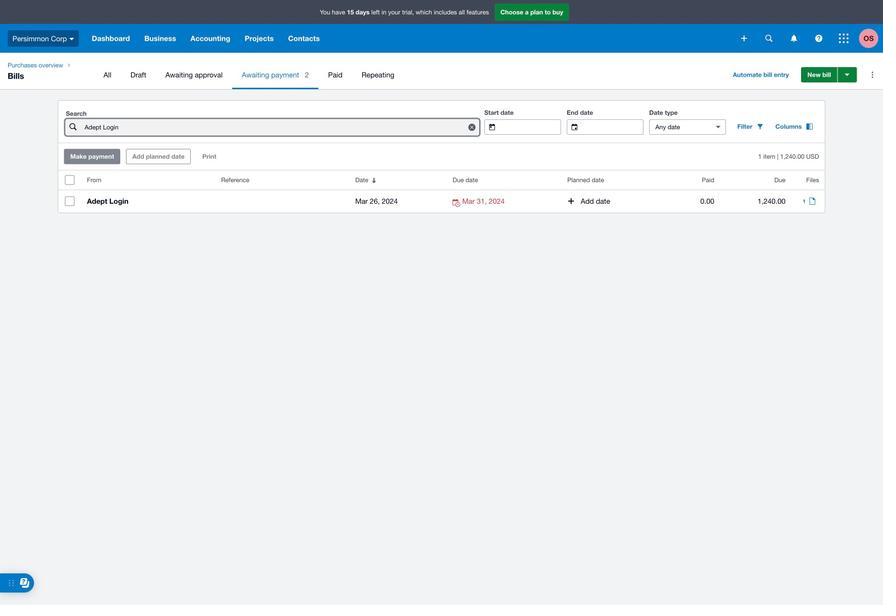 Task type: locate. For each thing, give the bounding box(es) containing it.
Enter a contact, amount, or reference field
[[84, 120, 462, 135]]

svg image
[[840, 34, 849, 43], [766, 35, 773, 42], [792, 35, 798, 42], [742, 35, 748, 41], [69, 38, 74, 40]]

None field
[[503, 120, 561, 134], [586, 120, 644, 134], [650, 120, 708, 134], [503, 120, 561, 134], [586, 120, 644, 134], [650, 120, 708, 134]]

menu
[[94, 60, 720, 89]]

overflow menu image
[[864, 65, 883, 84]]

clear search image
[[463, 118, 482, 137]]

navigation
[[0, 53, 884, 89]]

file attachments image
[[808, 197, 818, 205]]

banner
[[0, 0, 884, 53]]

svg image
[[816, 35, 823, 42]]



Task type: describe. For each thing, give the bounding box(es) containing it.
list of all the bills element
[[58, 170, 826, 213]]

overdue icon image
[[453, 199, 463, 207]]



Task type: vqa. For each thing, say whether or not it's contained in the screenshot.
contact list table element
no



